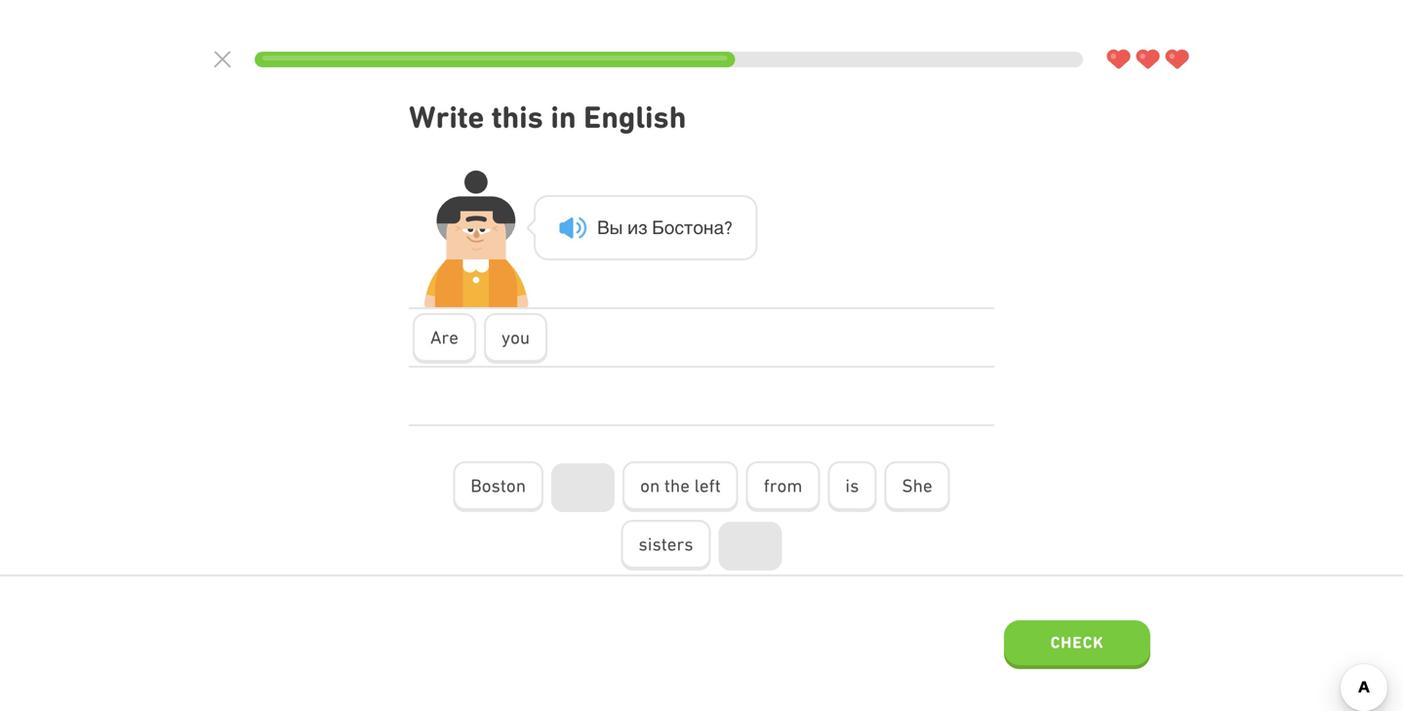 Task type: describe. For each thing, give the bounding box(es) containing it.
write
[[409, 99, 484, 135]]

from button
[[746, 462, 820, 512]]

on the left
[[640, 475, 721, 496]]

are button
[[413, 313, 476, 364]]

left
[[694, 475, 721, 496]]

you
[[502, 327, 530, 348]]

т
[[684, 217, 693, 238]]

и
[[627, 217, 638, 238]]

boston button
[[453, 462, 544, 512]]

from
[[764, 475, 803, 496]]

в ы и з б о с т о н а ?
[[597, 217, 733, 238]]

she button
[[885, 462, 950, 512]]

she
[[902, 475, 933, 496]]

is
[[845, 475, 859, 496]]

в
[[597, 217, 610, 238]]

з
[[638, 217, 648, 238]]

boston
[[471, 475, 526, 496]]

а
[[714, 217, 724, 238]]

write this in english
[[409, 99, 686, 135]]

sisters
[[639, 534, 693, 555]]

с
[[675, 217, 684, 238]]



Task type: locate. For each thing, give the bounding box(es) containing it.
are
[[430, 327, 459, 348]]

this
[[492, 99, 543, 135]]

б
[[652, 217, 664, 238]]

2 о from the left
[[693, 217, 704, 238]]

?
[[724, 217, 733, 238]]

1 о from the left
[[664, 217, 675, 238]]

check button
[[1004, 621, 1151, 669]]

on the left button
[[623, 462, 738, 512]]

on
[[640, 475, 660, 496]]

is button
[[828, 462, 877, 512]]

the
[[664, 475, 690, 496]]

check
[[1051, 633, 1104, 652]]

sisters button
[[621, 520, 711, 571]]

о right с
[[693, 217, 704, 238]]

ы
[[610, 217, 623, 238]]

0 horizontal spatial о
[[664, 217, 675, 238]]

о
[[664, 217, 675, 238], [693, 217, 704, 238]]

о left т
[[664, 217, 675, 238]]

english
[[584, 99, 686, 135]]

progress bar
[[255, 52, 1083, 67]]

in
[[551, 99, 576, 135]]

н
[[704, 217, 714, 238]]

1 horizontal spatial о
[[693, 217, 704, 238]]

you button
[[484, 313, 548, 364]]



Task type: vqa. For each thing, say whether or not it's contained in the screenshot.
ё
no



